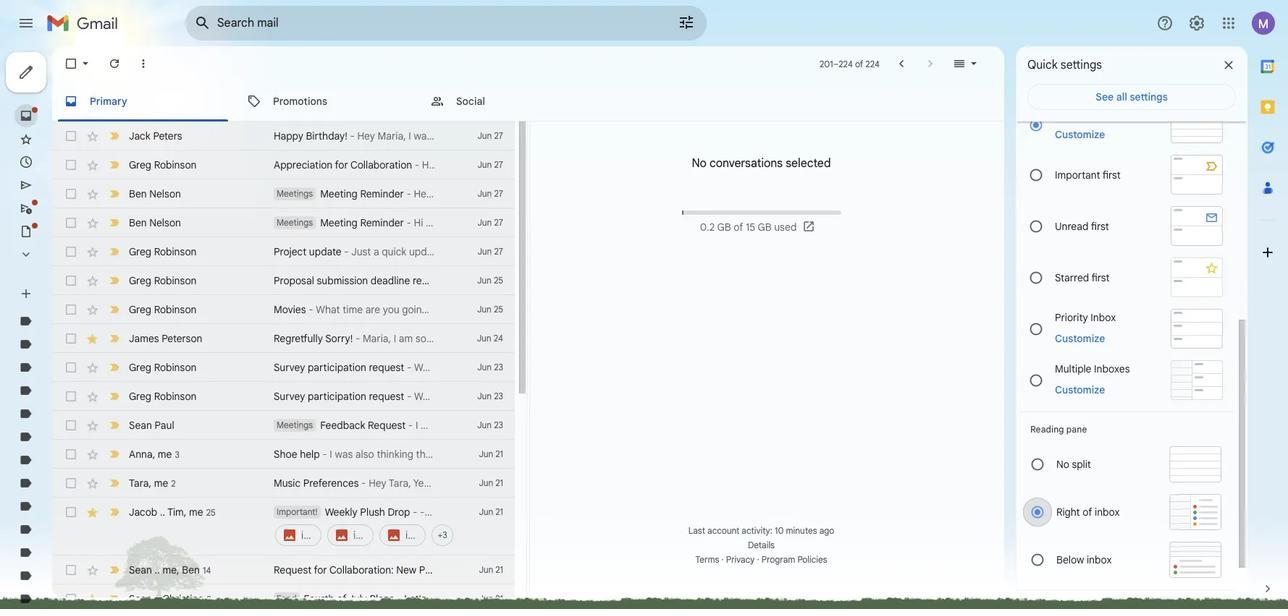 Task type: describe. For each thing, give the bounding box(es) containing it.
27 for 3rd row from the top of the no conversations selected main content
[[494, 188, 503, 199]]

1 horizontal spatial request
[[368, 419, 406, 432]]

privacy link
[[726, 555, 755, 566]]

sorry!
[[325, 332, 353, 345]]

+3 button
[[438, 529, 447, 543]]

jacob .. tim , me 25
[[129, 506, 216, 519]]

peterson
[[162, 332, 202, 345]]

promotions tab
[[235, 81, 418, 122]]

music
[[274, 477, 301, 490]]

survey participation request - for ninth row from the top
[[274, 361, 414, 374]]

greg for 11th row from the bottom of the no conversations selected main content
[[129, 274, 151, 287]]

christina
[[162, 593, 204, 606]]

reading pane element
[[1030, 424, 1222, 435]]

0.2
[[700, 221, 715, 234]]

request for collaboration: new project opportunity link
[[274, 563, 510, 578]]

request for 10th row from the top
[[369, 390, 404, 403]]

3
[[175, 449, 180, 460]]

survey for ninth row from the top
[[274, 361, 305, 374]]

reminder for 4th row from the top of the no conversations selected main content
[[360, 217, 404, 230]]

shoe help - i was also thinking that. thanks maria!
[[274, 448, 503, 461]]

customize button for priority
[[1046, 330, 1114, 347]]

row containing jacob
[[52, 498, 515, 556]]

collaboration
[[350, 159, 412, 172]]

movies - what time are you going to the movies?
[[274, 303, 498, 316]]

see
[[1096, 91, 1114, 104]]

refresh image
[[107, 56, 122, 71]]

settings image
[[1188, 14, 1206, 32]]

greg robinson for 10th row from the top
[[129, 390, 196, 403]]

1 · from the left
[[722, 555, 724, 566]]

1 customize button from the top
[[1046, 126, 1114, 143]]

terms
[[695, 555, 719, 566]]

jun 21 for ,
[[479, 507, 503, 518]]

preferences
[[303, 477, 359, 490]]

tara
[[129, 477, 149, 490]]

happy
[[274, 130, 303, 143]]

2 row from the top
[[52, 151, 515, 180]]

celebrate!
[[429, 593, 476, 606]]

below inbox
[[1056, 554, 1112, 567]]

priority
[[1055, 311, 1088, 324]]

gmail image
[[46, 9, 125, 38]]

row containing james peterson
[[52, 324, 515, 353]]

0 horizontal spatial settings
[[1061, 58, 1102, 72]]

2 robinson from the top
[[154, 245, 196, 258]]

jacob
[[129, 506, 157, 519]]

details link
[[748, 540, 775, 551]]

jack
[[129, 130, 150, 143]]

0 vertical spatial inbox
[[1095, 506, 1120, 519]]

23 for 10th row from the top
[[494, 391, 503, 402]]

6 robinson from the top
[[154, 390, 196, 403]]

16 row from the top
[[52, 585, 515, 610]]

let's
[[404, 593, 426, 606]]

advanced search options image
[[672, 8, 701, 37]]

1 horizontal spatial tab list
[[1248, 46, 1288, 558]]

conversations
[[710, 156, 783, 171]]

request for collaboration: new project opportunity
[[274, 564, 510, 577]]

me for 3
[[158, 448, 172, 461]]

row containing tara
[[52, 469, 515, 498]]

activity:
[[742, 526, 773, 537]]

proposal
[[274, 274, 314, 287]]

9
[[206, 594, 211, 605]]

2 meetings from the top
[[277, 217, 313, 228]]

going
[[402, 303, 428, 316]]

ben nelson for 4th row from the top of the no conversations selected main content
[[129, 217, 181, 230]]

greg robinson for 12th row from the bottom
[[129, 245, 196, 258]]

of for food fourth of july plans - let's celebrate!
[[337, 593, 346, 606]]

sean .. me , ben 14
[[129, 564, 211, 577]]

2 vertical spatial ben
[[182, 564, 200, 577]]

time
[[343, 303, 363, 316]]

for for appreciation
[[335, 159, 348, 172]]

0 horizontal spatial request
[[274, 564, 311, 577]]

primary
[[90, 94, 127, 108]]

used
[[774, 221, 797, 234]]

27 for 4th row from the top of the no conversations selected main content
[[494, 217, 503, 228]]

25 inside the 'jacob .. tim , me 25'
[[206, 507, 216, 518]]

nelson for 3rd row from the top of the no conversations selected main content
[[149, 188, 181, 201]]

greg for ninth row from the top
[[129, 361, 151, 374]]

main menu image
[[17, 14, 35, 32]]

greg for 12th row from the bottom
[[129, 245, 151, 258]]

0 vertical spatial 25
[[494, 275, 503, 286]]

program policies link
[[762, 555, 827, 566]]

terms link
[[695, 555, 719, 566]]

21 for 3
[[495, 449, 503, 460]]

proposal submission deadline reminder
[[274, 274, 454, 287]]

9 row from the top
[[52, 353, 515, 382]]

collaboration:
[[329, 564, 394, 577]]

plans
[[370, 593, 394, 606]]

no conversations selected main content
[[52, 46, 1004, 610]]

greg for 2nd row from the top
[[129, 159, 151, 172]]

shoe
[[274, 448, 297, 461]]

the
[[442, 303, 458, 316]]

1 customize from the top
[[1055, 128, 1105, 141]]

support image
[[1156, 14, 1174, 32]]

21 for 2
[[495, 478, 503, 489]]

1 gb from the left
[[717, 221, 731, 234]]

1 jun 25 from the top
[[477, 275, 503, 286]]

1 robinson from the top
[[154, 159, 196, 172]]

all
[[1116, 91, 1127, 104]]

, right jacob
[[184, 506, 186, 519]]

drop
[[388, 506, 410, 519]]

last account activity: 10 minutes ago details terms · privacy · program policies
[[688, 526, 834, 566]]

jun 27 for 3rd row from the top of the no conversations selected main content
[[478, 188, 503, 199]]

2 participation from the top
[[308, 390, 366, 403]]

priority inbox
[[1055, 311, 1116, 324]]

for for request
[[314, 564, 327, 577]]

new
[[396, 564, 416, 577]]

regretfully
[[274, 332, 323, 345]]

1 meetings from the top
[[277, 188, 313, 199]]

policies
[[798, 555, 827, 566]]

important!
[[277, 507, 318, 518]]

0.2 gb of 15 gb used
[[700, 221, 797, 234]]

24
[[494, 333, 503, 344]]

Search mail text field
[[217, 16, 637, 30]]

row containing sean paul
[[52, 411, 515, 440]]

1 vertical spatial project
[[419, 564, 452, 577]]

see all settings
[[1096, 91, 1168, 104]]

thinking
[[377, 448, 413, 461]]

peters
[[153, 130, 182, 143]]

, left 14
[[177, 564, 179, 577]]

sean paul
[[129, 419, 174, 432]]

happy birthday! -
[[274, 130, 357, 143]]

4 21 from the top
[[495, 565, 503, 576]]

thanks
[[439, 448, 472, 461]]

important
[[1055, 168, 1100, 181]]

first for starred first
[[1092, 271, 1110, 284]]

5 row from the top
[[52, 238, 515, 266]]

movies
[[274, 303, 306, 316]]

account
[[707, 526, 739, 537]]

regretfully sorry! -
[[274, 332, 363, 345]]

follow link to manage storage image
[[803, 220, 817, 235]]

maria!
[[475, 448, 503, 461]]

1 vertical spatial 25
[[494, 304, 503, 315]]

anna
[[129, 448, 153, 461]]

more image
[[136, 56, 151, 71]]

1 vertical spatial inbox
[[1087, 554, 1112, 567]]

no for no conversations selected
[[692, 156, 707, 171]]

4 row from the top
[[52, 209, 515, 238]]

jun 23 for row containing sean paul
[[477, 420, 503, 431]]

james peterson
[[129, 332, 202, 345]]

tab list containing primary
[[52, 81, 1004, 122]]

appreciation for collaboration -
[[274, 159, 422, 172]]

2
[[171, 478, 176, 489]]

23 for row containing sean paul
[[494, 420, 503, 431]]

+3
[[438, 530, 447, 541]]

3 row from the top
[[52, 180, 515, 209]]

newer image
[[894, 56, 909, 71]]

plush
[[360, 506, 385, 519]]

july
[[348, 593, 367, 606]]

4 robinson from the top
[[154, 303, 196, 316]]

fourth
[[304, 593, 334, 606]]

meetings feedback request -
[[277, 419, 416, 432]]

food
[[277, 594, 297, 605]]

privacy
[[726, 555, 755, 566]]

quick settings
[[1027, 58, 1102, 72]]

i
[[330, 448, 332, 461]]



Task type: vqa. For each thing, say whether or not it's contained in the screenshot.


Task type: locate. For each thing, give the bounding box(es) containing it.
0 horizontal spatial of
[[337, 593, 346, 606]]

jun 25 up jun 24
[[477, 304, 503, 315]]

cell inside no conversations selected main content
[[274, 505, 453, 549]]

4 27 from the top
[[494, 217, 503, 228]]

1 vertical spatial meeting
[[320, 217, 358, 230]]

1 vertical spatial customize
[[1055, 332, 1105, 345]]

5 greg robinson from the top
[[129, 361, 196, 374]]

help
[[300, 448, 320, 461]]

-
[[350, 130, 355, 143], [415, 159, 419, 172], [407, 188, 411, 201], [407, 217, 411, 230], [344, 245, 349, 258], [309, 303, 313, 316], [355, 332, 360, 345], [407, 361, 412, 374], [407, 390, 412, 403], [408, 419, 413, 432], [322, 448, 327, 461], [361, 477, 366, 490], [413, 506, 417, 519], [397, 593, 402, 606]]

no left split
[[1056, 458, 1069, 471]]

first for important first
[[1103, 168, 1121, 181]]

2 vertical spatial 25
[[206, 507, 216, 518]]

1 vertical spatial ben
[[129, 217, 147, 230]]

music preferences -
[[274, 477, 369, 490]]

multiple inboxes
[[1055, 362, 1130, 375]]

of left 15
[[734, 221, 743, 234]]

14
[[203, 565, 211, 576]]

meetings meeting reminder - down appreciation for collaboration -
[[277, 188, 414, 201]]

1 ben nelson from the top
[[129, 188, 181, 201]]

ben nelson
[[129, 188, 181, 201], [129, 217, 181, 230]]

meetings meeting reminder - up update
[[277, 217, 414, 230]]

request up shoe help - i was also thinking that. thanks maria!
[[368, 419, 406, 432]]

important first
[[1055, 168, 1121, 181]]

sean for sean .. christina 9
[[129, 593, 152, 606]]

minutes
[[786, 526, 817, 537]]

me up sean .. christina 9
[[163, 564, 177, 577]]

3 21 from the top
[[495, 507, 503, 518]]

1 vertical spatial for
[[314, 564, 327, 577]]

2 customize from the top
[[1055, 332, 1105, 345]]

0 vertical spatial ben
[[129, 188, 147, 201]]

meetings up 'shoe'
[[277, 420, 313, 431]]

0 horizontal spatial project
[[274, 245, 306, 258]]

sean for sean paul
[[129, 419, 152, 432]]

0 vertical spatial meetings
[[277, 188, 313, 199]]

meeting
[[320, 188, 358, 201], [320, 217, 358, 230]]

1 vertical spatial no
[[1056, 458, 1069, 471]]

0 horizontal spatial ·
[[722, 555, 724, 566]]

1 horizontal spatial for
[[335, 159, 348, 172]]

submission
[[317, 274, 368, 287]]

jun 23 for 10th row from the top
[[477, 391, 503, 402]]

tim
[[167, 506, 184, 519]]

no inside main content
[[692, 156, 707, 171]]

what
[[316, 303, 340, 316]]

to
[[430, 303, 440, 316]]

meetings meeting reminder - for 3rd row from the top of the no conversations selected main content
[[277, 188, 414, 201]]

greg robinson for 2nd row from the top
[[129, 159, 196, 172]]

jun 23 for ninth row from the top
[[477, 362, 503, 373]]

starred
[[1055, 271, 1089, 284]]

1 horizontal spatial gb
[[758, 221, 772, 234]]

1 vertical spatial participation
[[308, 390, 366, 403]]

10 row from the top
[[52, 382, 515, 411]]

0 horizontal spatial for
[[314, 564, 327, 577]]

0 vertical spatial ..
[[160, 506, 165, 519]]

me
[[158, 448, 172, 461], [154, 477, 168, 490], [189, 506, 203, 519], [163, 564, 177, 577]]

details
[[748, 540, 775, 551]]

see all settings button
[[1027, 84, 1236, 110]]

unread first
[[1055, 220, 1109, 233]]

1 row from the top
[[52, 122, 515, 151]]

15 row from the top
[[52, 556, 515, 585]]

1 vertical spatial ben nelson
[[129, 217, 181, 230]]

0 vertical spatial settings
[[1061, 58, 1102, 72]]

sean down sean .. me , ben 14
[[129, 593, 152, 606]]

1 jun 23 from the top
[[477, 362, 503, 373]]

deadline
[[371, 274, 410, 287]]

0 vertical spatial reminder
[[360, 188, 404, 201]]

jun 21
[[479, 449, 503, 460], [479, 478, 503, 489], [479, 507, 503, 518], [479, 565, 503, 576], [479, 594, 503, 605]]

2 vertical spatial sean
[[129, 593, 152, 606]]

toggle split pane mode image
[[952, 56, 967, 71]]

3 23 from the top
[[494, 420, 503, 431]]

5 robinson from the top
[[154, 361, 196, 374]]

jun 24
[[477, 333, 503, 344]]

last
[[688, 526, 705, 537]]

1 vertical spatial survey
[[274, 390, 305, 403]]

1 23 from the top
[[494, 362, 503, 373]]

2 21 from the top
[[495, 478, 503, 489]]

2 vertical spatial 23
[[494, 420, 503, 431]]

inbox right below
[[1087, 554, 1112, 567]]

reading
[[1030, 424, 1064, 435]]

greg for 10th row from the top
[[129, 390, 151, 403]]

customize button for multiple
[[1046, 381, 1114, 399]]

settings right all
[[1130, 91, 1168, 104]]

participation down sorry!
[[308, 361, 366, 374]]

,
[[153, 448, 155, 461], [149, 477, 151, 490], [184, 506, 186, 519], [177, 564, 179, 577]]

.. for me
[[155, 564, 160, 577]]

unread
[[1055, 220, 1089, 233]]

appreciation
[[274, 159, 333, 172]]

1 survey participation request - from the top
[[274, 361, 414, 374]]

customize for priority
[[1055, 332, 1105, 345]]

2 meetings meeting reminder - from the top
[[277, 217, 414, 230]]

1 request from the top
[[369, 361, 404, 374]]

of for 0.2 gb of 15 gb used
[[734, 221, 743, 234]]

None checkbox
[[64, 129, 78, 143], [64, 274, 78, 288], [64, 303, 78, 317], [64, 332, 78, 346], [64, 447, 78, 462], [64, 505, 78, 520], [64, 129, 78, 143], [64, 274, 78, 288], [64, 303, 78, 317], [64, 332, 78, 346], [64, 447, 78, 462], [64, 505, 78, 520]]

cell containing weekly plush drop
[[274, 505, 453, 549]]

2 vertical spatial jun 23
[[477, 420, 503, 431]]

tab list
[[1248, 46, 1288, 558], [52, 81, 1004, 122]]

jun 21 for 2
[[479, 478, 503, 489]]

reading pane
[[1030, 424, 1087, 435]]

3 sean from the top
[[129, 593, 152, 606]]

ben
[[129, 188, 147, 201], [129, 217, 147, 230], [182, 564, 200, 577]]

inboxes
[[1094, 362, 1130, 375]]

2 jun 25 from the top
[[477, 304, 503, 315]]

1 horizontal spatial project
[[419, 564, 452, 577]]

3 jun 27 from the top
[[478, 188, 503, 199]]

survey participation request - for 10th row from the top
[[274, 390, 414, 403]]

1 jun 21 from the top
[[479, 449, 503, 460]]

0 horizontal spatial gb
[[717, 221, 731, 234]]

3 27 from the top
[[494, 188, 503, 199]]

request
[[369, 361, 404, 374], [369, 390, 404, 403]]

0 vertical spatial request
[[369, 361, 404, 374]]

navigation
[[0, 46, 174, 610]]

2 jun 21 from the top
[[479, 478, 503, 489]]

4 jun 27 from the top
[[478, 217, 503, 228]]

meeting for 3rd row from the top of the no conversations selected main content
[[320, 188, 358, 201]]

of left july
[[337, 593, 346, 606]]

project update -
[[274, 245, 351, 258]]

first right starred
[[1092, 271, 1110, 284]]

no left conversations
[[692, 156, 707, 171]]

for down birthday!
[[335, 159, 348, 172]]

3 jun 21 from the top
[[479, 507, 503, 518]]

2 27 from the top
[[494, 159, 503, 170]]

1 sean from the top
[[129, 419, 152, 432]]

1 vertical spatial request
[[369, 390, 404, 403]]

2 horizontal spatial of
[[1083, 506, 1092, 519]]

2 meeting from the top
[[320, 217, 358, 230]]

gb right 0.2
[[717, 221, 731, 234]]

ben nelson for 3rd row from the top of the no conversations selected main content
[[129, 188, 181, 201]]

1 vertical spatial of
[[1083, 506, 1092, 519]]

0 vertical spatial ben nelson
[[129, 188, 181, 201]]

customize
[[1055, 128, 1105, 141], [1055, 332, 1105, 345], [1055, 383, 1105, 396]]

jack peters
[[129, 130, 182, 143]]

25 up movies?
[[494, 275, 503, 286]]

2 gb from the left
[[758, 221, 772, 234]]

0 vertical spatial meeting
[[320, 188, 358, 201]]

meetings meeting reminder -
[[277, 188, 414, 201], [277, 217, 414, 230]]

of inside row
[[337, 593, 346, 606]]

meetings meeting reminder - for 4th row from the top of the no conversations selected main content
[[277, 217, 414, 230]]

1 21 from the top
[[495, 449, 503, 460]]

james
[[129, 332, 159, 345]]

2 greg from the top
[[129, 245, 151, 258]]

survey for 10th row from the top
[[274, 390, 305, 403]]

3 robinson from the top
[[154, 274, 196, 287]]

2 jun 27 from the top
[[478, 159, 503, 170]]

row containing anna
[[52, 440, 515, 469]]

me left '2'
[[154, 477, 168, 490]]

0 vertical spatial first
[[1103, 168, 1121, 181]]

feedback
[[320, 419, 365, 432]]

1 meeting from the top
[[320, 188, 358, 201]]

1 vertical spatial first
[[1091, 220, 1109, 233]]

2 vertical spatial first
[[1092, 271, 1110, 284]]

pane
[[1066, 424, 1087, 435]]

greg robinson for 10th row from the bottom of the no conversations selected main content
[[129, 303, 196, 316]]

2 survey from the top
[[274, 390, 305, 403]]

jun
[[478, 130, 492, 141], [478, 159, 492, 170], [478, 188, 492, 199], [478, 217, 492, 228], [478, 246, 492, 257], [477, 275, 492, 286], [477, 304, 492, 315], [477, 333, 491, 344], [477, 362, 492, 373], [477, 391, 492, 402], [477, 420, 492, 431], [479, 449, 493, 460], [479, 478, 493, 489], [479, 507, 493, 518], [479, 565, 493, 576], [479, 594, 493, 605]]

3 customize from the top
[[1055, 383, 1105, 396]]

of
[[734, 221, 743, 234], [1083, 506, 1092, 519], [337, 593, 346, 606]]

meeting for 4th row from the top of the no conversations selected main content
[[320, 217, 358, 230]]

me for 2
[[154, 477, 168, 490]]

birthday!
[[306, 130, 347, 143]]

1 vertical spatial sean
[[129, 564, 152, 577]]

survey participation request - up feedback
[[274, 390, 414, 403]]

project up proposal
[[274, 245, 306, 258]]

2 ben nelson from the top
[[129, 217, 181, 230]]

·
[[722, 555, 724, 566], [757, 555, 759, 566]]

6 greg robinson from the top
[[129, 390, 196, 403]]

0 vertical spatial sean
[[129, 419, 152, 432]]

was
[[335, 448, 353, 461]]

you
[[383, 303, 399, 316]]

1 vertical spatial jun 23
[[477, 391, 503, 402]]

.. left christina
[[155, 593, 160, 606]]

2 vertical spatial meetings
[[277, 420, 313, 431]]

no conversations selected
[[692, 156, 831, 171]]

3 customize button from the top
[[1046, 381, 1114, 399]]

request down movies - what time are you going to the movies?
[[369, 361, 404, 374]]

no split
[[1056, 458, 1091, 471]]

important! weekly plush drop -
[[277, 506, 420, 519]]

4 jun 21 from the top
[[479, 565, 503, 576]]

jun 25 up movies?
[[477, 275, 503, 286]]

1 meetings meeting reminder - from the top
[[277, 188, 414, 201]]

6 greg from the top
[[129, 390, 151, 403]]

meetings
[[277, 188, 313, 199], [277, 217, 313, 228], [277, 420, 313, 431]]

me left 3
[[158, 448, 172, 461]]

2 nelson from the top
[[149, 217, 181, 230]]

cell
[[274, 505, 453, 549]]

jun 27 for row containing jack peters
[[478, 130, 503, 141]]

0 vertical spatial for
[[335, 159, 348, 172]]

reminder for 3rd row from the top of the no conversations selected main content
[[360, 188, 404, 201]]

5 greg from the top
[[129, 361, 151, 374]]

2 sean from the top
[[129, 564, 152, 577]]

0 vertical spatial jun 25
[[477, 275, 503, 286]]

27 for row containing jack peters
[[494, 130, 503, 141]]

survey down regretfully
[[274, 361, 305, 374]]

settings inside button
[[1130, 91, 1168, 104]]

8 row from the top
[[52, 324, 515, 353]]

1 reminder from the top
[[360, 188, 404, 201]]

0 vertical spatial participation
[[308, 361, 366, 374]]

sean for sean .. me , ben 14
[[129, 564, 152, 577]]

0 vertical spatial nelson
[[149, 188, 181, 201]]

· right terms
[[722, 555, 724, 566]]

2 jun 23 from the top
[[477, 391, 503, 402]]

meetings up project update -
[[277, 217, 313, 228]]

first for unread first
[[1091, 220, 1109, 233]]

1 vertical spatial survey participation request -
[[274, 390, 414, 403]]

selected
[[786, 156, 831, 171]]

first right important
[[1103, 168, 1121, 181]]

gb right 15
[[758, 221, 772, 234]]

sean up sean .. christina 9
[[129, 564, 152, 577]]

participation up feedback
[[308, 390, 366, 403]]

3 jun 23 from the top
[[477, 420, 503, 431]]

0 vertical spatial survey
[[274, 361, 305, 374]]

3 meetings from the top
[[277, 420, 313, 431]]

ben for 4th row from the top of the no conversations selected main content
[[129, 217, 147, 230]]

5 jun 21 from the top
[[479, 594, 503, 605]]

food fourth of july plans - let's celebrate!
[[277, 593, 476, 606]]

inbox
[[1091, 311, 1116, 324]]

1 horizontal spatial of
[[734, 221, 743, 234]]

1 vertical spatial reminder
[[360, 217, 404, 230]]

me right tim
[[189, 506, 203, 519]]

1 vertical spatial settings
[[1130, 91, 1168, 104]]

search mail image
[[190, 10, 216, 36]]

None checkbox
[[64, 56, 78, 71], [64, 158, 78, 172], [64, 187, 78, 201], [64, 216, 78, 230], [64, 245, 78, 259], [64, 361, 78, 375], [64, 390, 78, 404], [64, 419, 78, 433], [64, 476, 78, 491], [64, 563, 78, 578], [64, 592, 78, 607], [64, 56, 78, 71], [64, 158, 78, 172], [64, 187, 78, 201], [64, 216, 78, 230], [64, 245, 78, 259], [64, 361, 78, 375], [64, 390, 78, 404], [64, 419, 78, 433], [64, 476, 78, 491], [64, 563, 78, 578], [64, 592, 78, 607]]

right
[[1056, 506, 1080, 519]]

1 vertical spatial meetings
[[277, 217, 313, 228]]

customize up important
[[1055, 128, 1105, 141]]

survey participation request - down sorry!
[[274, 361, 414, 374]]

survey participation request -
[[274, 361, 414, 374], [274, 390, 414, 403]]

11 row from the top
[[52, 411, 515, 440]]

for
[[335, 159, 348, 172], [314, 564, 327, 577]]

12 row from the top
[[52, 440, 515, 469]]

25 right tim
[[206, 507, 216, 518]]

3 greg robinson from the top
[[129, 274, 196, 287]]

5 21 from the top
[[495, 594, 503, 605]]

customize down priority inbox
[[1055, 332, 1105, 345]]

nelson
[[149, 188, 181, 201], [149, 217, 181, 230]]

meetings down appreciation
[[277, 188, 313, 199]]

1 vertical spatial 23
[[494, 391, 503, 402]]

customize for multiple
[[1055, 383, 1105, 396]]

1 greg from the top
[[129, 159, 151, 172]]

23 for ninth row from the top
[[494, 362, 503, 373]]

greg for 10th row from the bottom of the no conversations selected main content
[[129, 303, 151, 316]]

0 horizontal spatial no
[[692, 156, 707, 171]]

1 vertical spatial request
[[274, 564, 311, 577]]

7 row from the top
[[52, 295, 515, 324]]

also
[[355, 448, 374, 461]]

1 greg robinson from the top
[[129, 159, 196, 172]]

1 27 from the top
[[494, 130, 503, 141]]

0 vertical spatial no
[[692, 156, 707, 171]]

greg robinson for 11th row from the bottom of the no conversations selected main content
[[129, 274, 196, 287]]

jun 27
[[478, 130, 503, 141], [478, 159, 503, 170], [478, 188, 503, 199], [478, 217, 503, 228], [478, 246, 503, 257]]

ben for 3rd row from the top of the no conversations selected main content
[[129, 188, 147, 201]]

0 vertical spatial jun 23
[[477, 362, 503, 373]]

nelson for 4th row from the top of the no conversations selected main content
[[149, 217, 181, 230]]

, left 3
[[153, 448, 155, 461]]

2 · from the left
[[757, 555, 759, 566]]

1 vertical spatial customize button
[[1046, 330, 1114, 347]]

request up meetings feedback request -
[[369, 390, 404, 403]]

0 vertical spatial meetings meeting reminder -
[[277, 188, 414, 201]]

first right unread
[[1091, 220, 1109, 233]]

below
[[1056, 554, 1084, 567]]

0 vertical spatial customize button
[[1046, 126, 1114, 143]]

inbox
[[1095, 506, 1120, 519], [1087, 554, 1112, 567]]

customize button down priority inbox
[[1046, 330, 1114, 347]]

3 greg from the top
[[129, 274, 151, 287]]

customize button down multiple
[[1046, 381, 1114, 399]]

1 horizontal spatial settings
[[1130, 91, 1168, 104]]

14 row from the top
[[52, 498, 515, 556]]

13 row from the top
[[52, 469, 515, 498]]

4 greg from the top
[[129, 303, 151, 316]]

1 horizontal spatial ·
[[757, 555, 759, 566]]

2 greg robinson from the top
[[129, 245, 196, 258]]

5 27 from the top
[[494, 246, 503, 257]]

social tab
[[419, 81, 601, 122]]

6 row from the top
[[52, 266, 515, 295]]

tara , me 2
[[129, 477, 176, 490]]

.. up sean .. christina 9
[[155, 564, 160, 577]]

jun 27 for 4th row from the top of the no conversations selected main content
[[478, 217, 503, 228]]

2 survey participation request - from the top
[[274, 390, 414, 403]]

2 customize button from the top
[[1046, 330, 1114, 347]]

0 horizontal spatial tab list
[[52, 81, 1004, 122]]

5 jun 27 from the top
[[478, 246, 503, 257]]

.. for christina
[[155, 593, 160, 606]]

meeting up update
[[320, 217, 358, 230]]

0 vertical spatial survey participation request -
[[274, 361, 414, 374]]

1 vertical spatial nelson
[[149, 217, 181, 230]]

row containing jack peters
[[52, 122, 515, 151]]

no for no split
[[1056, 458, 1069, 471]]

settings right quick
[[1061, 58, 1102, 72]]

meetings inside meetings feedback request -
[[277, 420, 313, 431]]

0 vertical spatial project
[[274, 245, 306, 258]]

for up "fourth"
[[314, 564, 327, 577]]

anna , me 3
[[129, 448, 180, 461]]

2 reminder from the top
[[360, 217, 404, 230]]

2 vertical spatial of
[[337, 593, 346, 606]]

promotions
[[273, 94, 327, 108]]

greg robinson for ninth row from the top
[[129, 361, 196, 374]]

greg
[[129, 159, 151, 172], [129, 245, 151, 258], [129, 274, 151, 287], [129, 303, 151, 316], [129, 361, 151, 374], [129, 390, 151, 403]]

sean left the paul
[[129, 419, 152, 432]]

of right right
[[1083, 506, 1092, 519]]

.. for tim
[[160, 506, 165, 519]]

1 jun 27 from the top
[[478, 130, 503, 141]]

jun 21 for 3
[[479, 449, 503, 460]]

0 vertical spatial customize
[[1055, 128, 1105, 141]]

request for ninth row from the top
[[369, 361, 404, 374]]

reminder
[[413, 274, 454, 287]]

1 survey from the top
[[274, 361, 305, 374]]

2 vertical spatial customize
[[1055, 383, 1105, 396]]

25 up 24
[[494, 304, 503, 315]]

customize button
[[1046, 126, 1114, 143], [1046, 330, 1114, 347], [1046, 381, 1114, 399]]

movies?
[[460, 303, 498, 316]]

2 vertical spatial ..
[[155, 593, 160, 606]]

quick
[[1027, 58, 1058, 72]]

social
[[456, 94, 485, 108]]

survey up 'shoe'
[[274, 390, 305, 403]]

project right new at the left
[[419, 564, 452, 577]]

· down details link
[[757, 555, 759, 566]]

2 23 from the top
[[494, 391, 503, 402]]

primary tab
[[52, 81, 234, 122]]

- inside cell
[[413, 506, 417, 519]]

me for ,
[[163, 564, 177, 577]]

multiple
[[1055, 362, 1092, 375]]

21 for ,
[[495, 507, 503, 518]]

1 vertical spatial jun 25
[[477, 304, 503, 315]]

inbox right right
[[1095, 506, 1120, 519]]

0 vertical spatial of
[[734, 221, 743, 234]]

1 participation from the top
[[308, 361, 366, 374]]

proposal submission deadline reminder link
[[274, 274, 454, 288]]

0 vertical spatial 23
[[494, 362, 503, 373]]

customize down multiple
[[1055, 383, 1105, 396]]

first
[[1103, 168, 1121, 181], [1091, 220, 1109, 233], [1092, 271, 1110, 284]]

paul
[[155, 419, 174, 432]]

0 vertical spatial request
[[368, 419, 406, 432]]

1 horizontal spatial no
[[1056, 458, 1069, 471]]

meeting down appreciation for collaboration -
[[320, 188, 358, 201]]

1 vertical spatial meetings meeting reminder -
[[277, 217, 414, 230]]

ago
[[819, 526, 834, 537]]

quick settings element
[[1027, 58, 1102, 84]]

1 vertical spatial ..
[[155, 564, 160, 577]]

right of inbox
[[1056, 506, 1120, 519]]

1 nelson from the top
[[149, 188, 181, 201]]

2 request from the top
[[369, 390, 404, 403]]

None search field
[[185, 6, 707, 41]]

customize button up important
[[1046, 126, 1114, 143]]

request up the food
[[274, 564, 311, 577]]

.. left tim
[[160, 506, 165, 519]]

2 vertical spatial customize button
[[1046, 381, 1114, 399]]

, left '2'
[[149, 477, 151, 490]]

program
[[762, 555, 795, 566]]

row
[[52, 122, 515, 151], [52, 151, 515, 180], [52, 180, 515, 209], [52, 209, 515, 238], [52, 238, 515, 266], [52, 266, 515, 295], [52, 295, 515, 324], [52, 324, 515, 353], [52, 353, 515, 382], [52, 382, 515, 411], [52, 411, 515, 440], [52, 440, 515, 469], [52, 469, 515, 498], [52, 498, 515, 556], [52, 556, 515, 585], [52, 585, 515, 610]]

4 greg robinson from the top
[[129, 303, 196, 316]]



